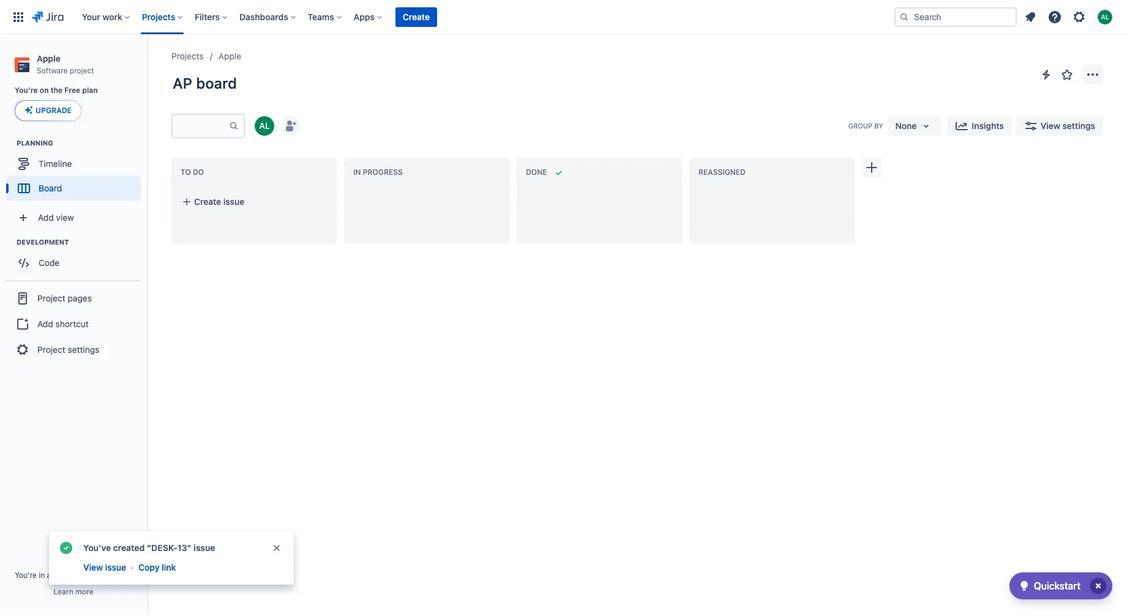 Task type: locate. For each thing, give the bounding box(es) containing it.
by
[[875, 122, 883, 130]]

1 vertical spatial projects
[[171, 51, 204, 61]]

0 vertical spatial settings
[[1063, 121, 1096, 131]]

banner
[[0, 0, 1128, 34]]

settings down the add shortcut button
[[68, 345, 99, 355]]

banner containing your work
[[0, 0, 1128, 34]]

1 vertical spatial add
[[37, 319, 53, 329]]

you're in a team-managed project
[[15, 571, 132, 581]]

settings
[[1063, 121, 1096, 131], [68, 345, 99, 355]]

you're left in
[[15, 571, 37, 581]]

1 vertical spatial settings
[[68, 345, 99, 355]]

upgrade
[[36, 106, 72, 115]]

primary element
[[7, 0, 895, 34]]

2 project from the top
[[37, 345, 65, 355]]

create right apps "dropdown button" at the top left of the page
[[403, 11, 430, 22]]

none button
[[888, 116, 942, 136]]

group
[[849, 122, 873, 130]]

you're left on
[[15, 86, 38, 95]]

copy
[[139, 563, 160, 573]]

more image
[[1086, 67, 1101, 82]]

projects inside popup button
[[142, 11, 175, 22]]

projects
[[142, 11, 175, 22], [171, 51, 204, 61]]

notifications image
[[1023, 9, 1038, 24]]

2 you're from the top
[[15, 571, 37, 581]]

view settings button
[[1017, 116, 1103, 136]]

1 horizontal spatial apple
[[219, 51, 241, 61]]

0 horizontal spatial settings
[[68, 345, 99, 355]]

appswitcher icon image
[[11, 9, 26, 24]]

add left shortcut on the left of the page
[[37, 319, 53, 329]]

0 vertical spatial project
[[37, 293, 65, 304]]

teams button
[[304, 7, 346, 27]]

1 vertical spatial project
[[37, 345, 65, 355]]

projects up ap
[[171, 51, 204, 61]]

to
[[181, 168, 191, 177]]

apple up software on the top of page
[[37, 53, 61, 64]]

1 vertical spatial project
[[108, 571, 132, 581]]

timeline
[[39, 159, 72, 169]]

0 vertical spatial create
[[403, 11, 430, 22]]

dismiss image
[[272, 544, 282, 554]]

apple inside apple software project
[[37, 53, 61, 64]]

1 vertical spatial you're
[[15, 571, 37, 581]]

apple software project
[[37, 53, 94, 75]]

star ap board image
[[1060, 67, 1075, 82]]

issue inside button
[[223, 197, 245, 207]]

2 horizontal spatial issue
[[223, 197, 245, 207]]

jira image
[[32, 9, 64, 24], [32, 9, 64, 24]]

projects for projects popup button
[[142, 11, 175, 22]]

settings down 'star ap board' image
[[1063, 121, 1096, 131]]

your profile and settings image
[[1098, 9, 1113, 24]]

group
[[5, 281, 142, 368]]

projects for "projects" link
[[171, 51, 204, 61]]

ap board
[[173, 75, 237, 92]]

in
[[353, 168, 361, 177]]

project pages link
[[5, 286, 142, 313]]

1 horizontal spatial view
[[1041, 121, 1061, 131]]

0 horizontal spatial issue
[[105, 563, 126, 573]]

quickstart button
[[1010, 573, 1113, 600]]

sidebar navigation image
[[134, 49, 160, 73]]

settings inside "group"
[[68, 345, 99, 355]]

0 horizontal spatial project
[[70, 66, 94, 75]]

add
[[38, 212, 54, 223], [37, 319, 53, 329]]

learn more button
[[53, 588, 94, 598]]

project pages
[[37, 293, 92, 304]]

apple up 'board'
[[219, 51, 241, 61]]

create issue
[[194, 197, 245, 207]]

add shortcut button
[[5, 313, 142, 337]]

1 horizontal spatial issue
[[194, 543, 215, 554]]

view down automations menu button icon
[[1041, 121, 1061, 131]]

1 horizontal spatial settings
[[1063, 121, 1096, 131]]

0 horizontal spatial create
[[194, 197, 221, 207]]

shortcut
[[55, 319, 89, 329]]

add left the view
[[38, 212, 54, 223]]

settings inside button
[[1063, 121, 1096, 131]]

apple
[[219, 51, 241, 61], [37, 53, 61, 64]]

1 you're from the top
[[15, 86, 38, 95]]

create button
[[396, 7, 437, 27]]

board
[[39, 183, 62, 193]]

0 vertical spatial add
[[38, 212, 54, 223]]

1 vertical spatial view
[[83, 563, 103, 573]]

development group
[[6, 238, 146, 279]]

add inside button
[[37, 319, 53, 329]]

dashboards button
[[236, 7, 301, 27]]

on
[[40, 86, 49, 95]]

check image
[[1017, 579, 1032, 594]]

you've created "desk-13" issue
[[83, 543, 215, 554]]

0 horizontal spatial view
[[83, 563, 103, 573]]

view settings
[[1041, 121, 1096, 131]]

view inside view settings button
[[1041, 121, 1061, 131]]

0 vertical spatial project
[[70, 66, 94, 75]]

board link
[[6, 177, 141, 201]]

2 vertical spatial issue
[[105, 563, 126, 573]]

project
[[70, 66, 94, 75], [108, 571, 132, 581]]

dashboards
[[240, 11, 288, 22]]

projects right work
[[142, 11, 175, 22]]

pages
[[68, 293, 92, 304]]

Search field
[[895, 7, 1017, 27]]

upgrade button
[[15, 101, 81, 121]]

0 vertical spatial view
[[1041, 121, 1061, 131]]

project up plan
[[70, 66, 94, 75]]

create inside primary element
[[403, 11, 430, 22]]

copy link
[[139, 563, 176, 573]]

add people image
[[283, 119, 298, 134]]

0 vertical spatial projects
[[142, 11, 175, 22]]

managed
[[74, 571, 106, 581]]

project settings
[[37, 345, 99, 355]]

create down do
[[194, 197, 221, 207]]

project down the created
[[108, 571, 132, 581]]

add for add shortcut
[[37, 319, 53, 329]]

planning image
[[2, 136, 17, 151]]

view issue link
[[82, 561, 127, 576]]

view
[[56, 212, 74, 223]]

view inside view issue link
[[83, 563, 103, 573]]

project up add shortcut
[[37, 293, 65, 304]]

0 horizontal spatial apple
[[37, 53, 61, 64]]

view for view settings
[[1041, 121, 1061, 131]]

work
[[103, 11, 122, 22]]

the
[[51, 86, 62, 95]]

create for create
[[403, 11, 430, 22]]

view
[[1041, 121, 1061, 131], [83, 563, 103, 573]]

project
[[37, 293, 65, 304], [37, 345, 65, 355]]

apple lee image
[[255, 116, 274, 136]]

add inside dropdown button
[[38, 212, 54, 223]]

insights image
[[955, 119, 970, 134]]

0 vertical spatial you're
[[15, 86, 38, 95]]

1 horizontal spatial create
[[403, 11, 430, 22]]

board
[[196, 75, 237, 92]]

view down you've
[[83, 563, 103, 573]]

development
[[17, 238, 69, 246]]

you're
[[15, 86, 38, 95], [15, 571, 37, 581]]

in
[[39, 571, 45, 581]]

issue
[[223, 197, 245, 207], [194, 543, 215, 554], [105, 563, 126, 573]]

1 project from the top
[[37, 293, 65, 304]]

learn more
[[53, 588, 94, 597]]

settings image
[[1072, 9, 1087, 24]]

create
[[403, 11, 430, 22], [194, 197, 221, 207]]

a
[[47, 571, 51, 581]]

project for project pages
[[37, 293, 65, 304]]

add shortcut
[[37, 319, 89, 329]]

planning
[[17, 139, 53, 147]]

more
[[75, 588, 94, 597]]

view issue
[[83, 563, 126, 573]]

software
[[37, 66, 68, 75]]

1 vertical spatial create
[[194, 197, 221, 207]]

0 vertical spatial issue
[[223, 197, 245, 207]]

project settings link
[[5, 337, 142, 364]]

plan
[[82, 86, 98, 95]]

project down add shortcut
[[37, 345, 65, 355]]



Task type: vqa. For each thing, say whether or not it's contained in the screenshot.
the open image on the left bottom of page
no



Task type: describe. For each thing, give the bounding box(es) containing it.
automations menu button icon image
[[1039, 67, 1054, 82]]

apps button
[[350, 7, 387, 27]]

to do
[[181, 168, 204, 177]]

ap
[[173, 75, 192, 92]]

1 vertical spatial issue
[[194, 543, 215, 554]]

code link
[[6, 251, 141, 276]]

do
[[193, 168, 204, 177]]

quickstart
[[1034, 581, 1081, 592]]

your work
[[82, 11, 122, 22]]

project for project settings
[[37, 345, 65, 355]]

you've
[[83, 543, 111, 554]]

apple link
[[219, 49, 241, 64]]

Search this board text field
[[173, 115, 229, 137]]

search image
[[900, 12, 910, 22]]

link
[[162, 563, 176, 573]]

settings for view settings
[[1063, 121, 1096, 131]]

reassigned
[[699, 168, 746, 177]]

apple for apple software project
[[37, 53, 61, 64]]

13"
[[177, 543, 192, 554]]

none
[[896, 121, 917, 131]]

timeline link
[[6, 152, 141, 177]]

planning group
[[6, 139, 146, 205]]

progress
[[363, 168, 403, 177]]

insights button
[[948, 116, 1012, 136]]

1 horizontal spatial project
[[108, 571, 132, 581]]

projects button
[[138, 7, 188, 27]]

dismiss quickstart image
[[1089, 577, 1109, 597]]

create column image
[[865, 160, 880, 175]]

apps
[[354, 11, 375, 22]]

add view
[[38, 212, 74, 223]]

create for create issue
[[194, 197, 221, 207]]

insights
[[972, 121, 1004, 131]]

code
[[39, 258, 60, 268]]

add for add view
[[38, 212, 54, 223]]

your work button
[[78, 7, 135, 27]]

done
[[526, 168, 547, 177]]

success image
[[59, 541, 73, 556]]

copy link button
[[137, 561, 177, 576]]

apple for apple
[[219, 51, 241, 61]]

help image
[[1048, 9, 1063, 24]]

development image
[[2, 235, 17, 250]]

issue for view issue
[[105, 563, 126, 573]]

add view button
[[7, 206, 140, 230]]

view for view issue
[[83, 563, 103, 573]]

created
[[113, 543, 145, 554]]

project inside apple software project
[[70, 66, 94, 75]]

projects link
[[171, 49, 204, 64]]

learn
[[53, 588, 73, 597]]

you're for you're on the free plan
[[15, 86, 38, 95]]

filters button
[[191, 7, 232, 27]]

you're for you're in a team-managed project
[[15, 571, 37, 581]]

your
[[82, 11, 100, 22]]

group by
[[849, 122, 883, 130]]

filters
[[195, 11, 220, 22]]

you're on the free plan
[[15, 86, 98, 95]]

in progress
[[353, 168, 403, 177]]

team-
[[53, 571, 74, 581]]

issue for create issue
[[223, 197, 245, 207]]

"desk-
[[147, 543, 178, 554]]

create issue button
[[175, 191, 334, 213]]

teams
[[308, 11, 334, 22]]

group containing project pages
[[5, 281, 142, 368]]

free
[[64, 86, 80, 95]]

settings for project settings
[[68, 345, 99, 355]]



